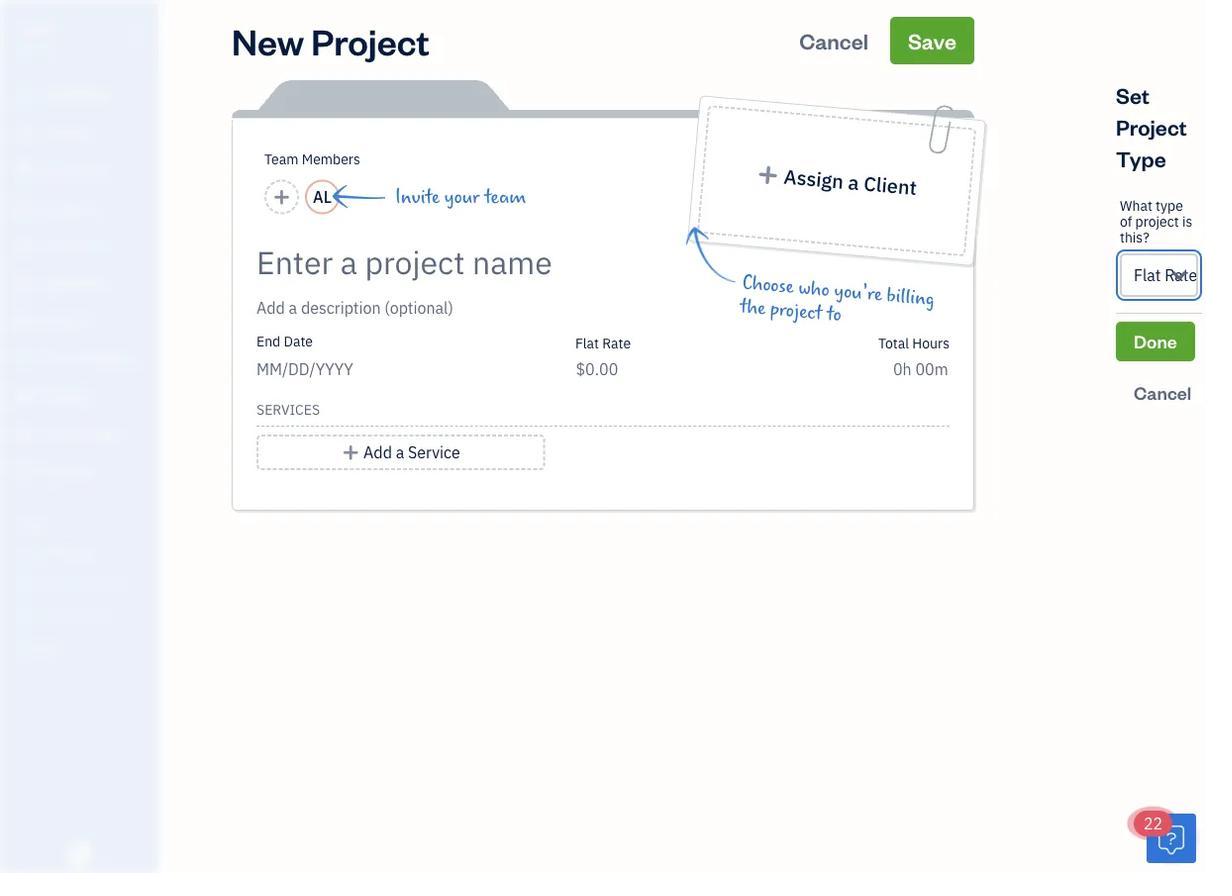 Task type: describe. For each thing, give the bounding box(es) containing it.
to
[[826, 304, 843, 327]]

services
[[257, 401, 320, 419]]

resource center badge image
[[1147, 815, 1197, 864]]

what type of project is this? element
[[1117, 182, 1203, 314]]

add team member image
[[273, 185, 291, 209]]

add a service
[[364, 442, 461, 463]]

owner
[[16, 40, 52, 55]]

1 horizontal spatial cancel button
[[1117, 374, 1207, 413]]

project image
[[13, 312, 37, 332]]

invoice image
[[13, 199, 37, 219]]

choose who you're billing the project to
[[740, 272, 936, 327]]

rate
[[603, 334, 631, 352]]

Project Description text field
[[257, 296, 802, 320]]

set
[[1117, 81, 1150, 109]]

your
[[445, 186, 480, 208]]

total
[[879, 334, 910, 352]]

freshbooks image
[[63, 842, 95, 866]]

add
[[364, 442, 392, 463]]

project inside the what type of project is this?
[[1136, 213, 1180, 231]]

plus image
[[756, 164, 781, 186]]

the
[[740, 296, 767, 320]]

who
[[798, 277, 831, 302]]

bank connections image
[[15, 608, 153, 624]]

22
[[1144, 814, 1163, 835]]

assign
[[783, 164, 845, 194]]

is
[[1183, 213, 1193, 231]]

type
[[1156, 197, 1184, 215]]

assign a client button
[[697, 105, 977, 257]]

this?
[[1121, 228, 1150, 247]]

client image
[[13, 124, 37, 144]]

0 vertical spatial cancel
[[800, 26, 869, 54]]

new
[[232, 17, 304, 64]]

Hourly Budget text field
[[894, 359, 950, 380]]

Project Type field
[[1121, 254, 1199, 297]]

project inside choose who you're billing the project to
[[770, 299, 824, 325]]

dashboard image
[[13, 86, 37, 106]]

what
[[1121, 197, 1153, 215]]

add a service button
[[257, 435, 546, 471]]

plus image
[[342, 441, 360, 465]]

flat
[[576, 334, 599, 352]]

team members
[[265, 150, 361, 168]]

members
[[302, 150, 361, 168]]

billing
[[886, 285, 936, 311]]



Task type: locate. For each thing, give the bounding box(es) containing it.
0 vertical spatial project
[[311, 17, 430, 64]]

done
[[1135, 330, 1178, 353]]

a right add
[[396, 442, 405, 463]]

0 vertical spatial project
[[1136, 213, 1180, 231]]

team members image
[[15, 545, 153, 561]]

set project type
[[1117, 81, 1188, 172]]

done button
[[1117, 322, 1196, 362]]

0 vertical spatial a
[[848, 169, 861, 196]]

0 horizontal spatial project
[[311, 17, 430, 64]]

what type of project is this?
[[1121, 197, 1193, 247]]

al
[[313, 187, 332, 208]]

cancel button
[[782, 17, 887, 64], [1117, 374, 1207, 413]]

flat rate
[[576, 334, 631, 352]]

settings image
[[15, 640, 153, 656]]

0 horizontal spatial cancel
[[800, 26, 869, 54]]

Project Name text field
[[257, 243, 802, 282]]

1 horizontal spatial cancel
[[1135, 381, 1192, 405]]

new project
[[232, 17, 430, 64]]

project
[[311, 17, 430, 64], [1117, 112, 1188, 141]]

1 vertical spatial cancel
[[1135, 381, 1192, 405]]

1 horizontal spatial project
[[1136, 213, 1180, 231]]

project for set
[[1117, 112, 1188, 141]]

choose
[[742, 272, 795, 299]]

0 horizontal spatial project
[[770, 299, 824, 325]]

payment image
[[13, 237, 37, 257]]

1 vertical spatial project
[[1117, 112, 1188, 141]]

date
[[284, 332, 313, 351]]

save
[[909, 26, 957, 54]]

0 horizontal spatial a
[[396, 442, 405, 463]]

team
[[485, 186, 526, 208]]

a for add
[[396, 442, 405, 463]]

service
[[408, 442, 461, 463]]

end date
[[257, 332, 313, 351]]

estimate image
[[13, 162, 37, 181]]

cancel button left save button
[[782, 17, 887, 64]]

cancel button down done button
[[1117, 374, 1207, 413]]

a left client
[[848, 169, 861, 196]]

apple
[[16, 17, 58, 38]]

invite your team
[[395, 186, 526, 208]]

apps image
[[15, 513, 153, 529]]

project
[[1136, 213, 1180, 231], [770, 299, 824, 325]]

cancel left save
[[800, 26, 869, 54]]

report image
[[13, 463, 37, 483]]

of
[[1121, 213, 1133, 231]]

project for new
[[311, 17, 430, 64]]

team
[[265, 150, 299, 168]]

end
[[257, 332, 281, 351]]

client
[[863, 171, 919, 201]]

items and services image
[[15, 577, 153, 593]]

0 horizontal spatial cancel button
[[782, 17, 887, 64]]

cancel
[[800, 26, 869, 54], [1135, 381, 1192, 405]]

money image
[[13, 387, 37, 407]]

a
[[848, 169, 861, 196], [396, 442, 405, 463]]

assign a client
[[783, 164, 919, 201]]

type
[[1117, 144, 1167, 172]]

chart image
[[13, 425, 37, 445]]

save button
[[891, 17, 975, 64]]

a inside assign a client
[[848, 169, 861, 196]]

hours
[[913, 334, 950, 352]]

main element
[[0, 0, 208, 874]]

expense image
[[13, 274, 37, 294]]

1 vertical spatial cancel button
[[1117, 374, 1207, 413]]

1 horizontal spatial project
[[1117, 112, 1188, 141]]

1 horizontal spatial a
[[848, 169, 861, 196]]

apple owner
[[16, 17, 58, 55]]

End date in  format text field
[[257, 359, 488, 380]]

a inside button
[[396, 442, 405, 463]]

total hours
[[879, 334, 950, 352]]

Amount (USD) text field
[[576, 359, 619, 380]]

0 vertical spatial cancel button
[[782, 17, 887, 64]]

1 vertical spatial a
[[396, 442, 405, 463]]

you're
[[834, 280, 884, 306]]

1 vertical spatial project
[[770, 299, 824, 325]]

invite
[[395, 186, 440, 208]]

a for assign
[[848, 169, 861, 196]]

22 button
[[1135, 812, 1197, 864]]

cancel down done button
[[1135, 381, 1192, 405]]

timer image
[[13, 350, 37, 370]]



Task type: vqa. For each thing, say whether or not it's contained in the screenshot.
the Total Hours
yes



